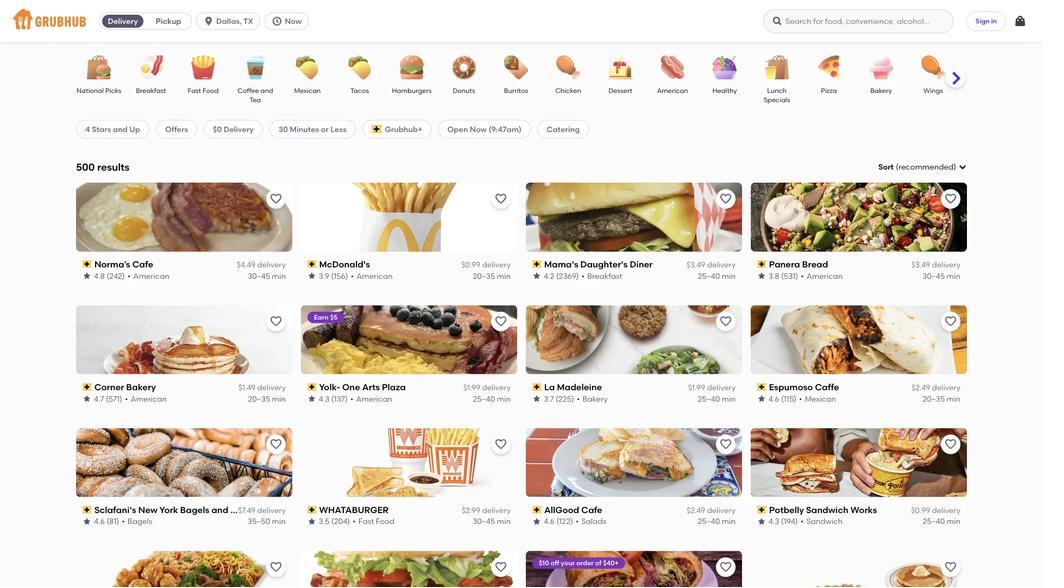 Task type: vqa. For each thing, say whether or not it's contained in the screenshot.


Task type: locate. For each thing, give the bounding box(es) containing it.
save this restaurant image for ihop logo
[[945, 561, 958, 574]]

svg image
[[272, 16, 283, 27], [772, 16, 783, 27], [959, 163, 968, 171]]

hamburgers
[[392, 86, 432, 94]]

• sandwich
[[801, 517, 843, 526]]

american image
[[654, 55, 692, 79]]

2 horizontal spatial 30–45 min
[[923, 271, 961, 280]]

0 horizontal spatial 30–45
[[248, 271, 270, 280]]

save this restaurant button for the allgood cafe logo on the right of page
[[717, 435, 736, 454]]

sign in button
[[967, 11, 1007, 31]]

allgood cafe logo image
[[526, 428, 743, 497]]

0 horizontal spatial bakery
[[126, 382, 156, 392]]

• for panera bread
[[802, 271, 805, 280]]

0 horizontal spatial $1.99
[[464, 383, 481, 392]]

$0.99 delivery for potbelly sandwich works
[[912, 506, 961, 515]]

subscription pass image left allgood
[[533, 506, 542, 514]]

food
[[203, 86, 219, 94], [376, 517, 395, 526]]

20–35 for corner bakery
[[248, 394, 270, 403]]

• down madeleine
[[577, 394, 580, 403]]

1 horizontal spatial mexican
[[806, 394, 837, 403]]

$0.99 for potbelly sandwich works
[[912, 506, 931, 515]]

$1.49
[[239, 383, 256, 392]]

sandwich
[[807, 505, 849, 515], [807, 517, 843, 526]]

$3.49
[[687, 260, 706, 269], [912, 260, 931, 269]]

4.8 (242)
[[94, 271, 125, 280]]

• for potbelly sandwich works
[[801, 517, 804, 526]]

plaza
[[382, 382, 406, 392]]

subscription pass image left yolk- in the bottom of the page
[[308, 383, 317, 391]]

2 $3.49 delivery from the left
[[912, 260, 961, 269]]

tea
[[250, 96, 261, 104]]

(156)
[[331, 271, 348, 280]]

subscription pass image for allgood cafe
[[533, 506, 542, 514]]

of
[[596, 559, 602, 567]]

star icon image for sclafani's new york bagels and sandwiches
[[83, 517, 91, 526]]

0 vertical spatial delivery
[[108, 17, 138, 26]]

star icon image left the 3.5
[[308, 517, 316, 526]]

0 horizontal spatial and
[[113, 124, 128, 134]]

0 vertical spatial breakfast
[[136, 86, 166, 94]]

0 vertical spatial bagels
[[180, 505, 209, 515]]

0 vertical spatial $0.99 delivery
[[462, 260, 511, 269]]

2 vertical spatial and
[[212, 505, 229, 515]]

delivery for mama's daughter's diner
[[708, 260, 736, 269]]

mexican down 'caffe'
[[806, 394, 837, 403]]

save this restaurant button for espumoso caffe logo
[[942, 312, 961, 331]]

$10 off your order of $40+
[[539, 559, 619, 567]]

• for yolk- one arts plaza
[[351, 394, 354, 403]]

1 vertical spatial sandwich
[[807, 517, 843, 526]]

4.6 left (81)
[[94, 517, 105, 526]]

1 vertical spatial delivery
[[224, 124, 254, 134]]

american for yolk- one arts plaza
[[357, 394, 393, 403]]

save this restaurant button for the mama's daughter's diner logo
[[717, 189, 736, 209]]

3.9
[[319, 271, 330, 280]]

and up tea
[[261, 86, 273, 94]]

bakery for • bakery
[[583, 394, 608, 403]]

4.6 for sclafani's new york bagels and sandwiches
[[94, 517, 105, 526]]

4.2
[[544, 271, 555, 280]]

subscription pass image left norma's
[[83, 260, 92, 268]]

star icon image left 4.3 (194)
[[758, 517, 767, 526]]

$7.49
[[238, 506, 256, 515]]

2 horizontal spatial 30–45
[[923, 271, 946, 280]]

30–45 min
[[248, 271, 286, 280], [923, 271, 961, 280], [473, 517, 511, 526]]

sandwich for potbelly
[[807, 505, 849, 515]]

national picks image
[[80, 55, 118, 79]]

1 horizontal spatial 30–45 min
[[473, 517, 511, 526]]

$3.49 delivery for panera bread
[[912, 260, 961, 269]]

grubhub plus flag logo image
[[372, 125, 383, 133]]

breakfast down the daughter's
[[588, 271, 623, 280]]

• american
[[128, 271, 170, 280], [351, 271, 393, 280], [802, 271, 843, 280], [125, 394, 167, 403], [351, 394, 393, 403]]

1 horizontal spatial $2.49
[[912, 383, 931, 392]]

svg image right the ')'
[[959, 163, 968, 171]]

cafe for norma's cafe
[[132, 259, 153, 270]]

offers
[[165, 124, 188, 134]]

star icon image for potbelly sandwich works
[[758, 517, 767, 526]]

2 vertical spatial bakery
[[583, 394, 608, 403]]

20–35 min for mcdonald's
[[473, 271, 511, 280]]

and left up
[[113, 124, 128, 134]]

picks
[[105, 86, 121, 94]]

pizza
[[822, 86, 838, 94]]

0 horizontal spatial $1.99 delivery
[[464, 383, 511, 392]]

4.6
[[769, 394, 780, 403], [94, 517, 105, 526], [544, 517, 555, 526]]

panda express logo image
[[76, 551, 292, 587]]

0 horizontal spatial 4.6
[[94, 517, 105, 526]]

• american down arts at the left of page
[[351, 394, 393, 403]]

cafe for allgood cafe
[[582, 505, 603, 515]]

subscription pass image left corner
[[83, 383, 92, 391]]

• american for mcdonald's
[[351, 271, 393, 280]]

star icon image left '4.3 (137)'
[[308, 394, 316, 403]]

fast food image
[[184, 55, 222, 79]]

star icon image for whataburger
[[308, 517, 316, 526]]

star icon image left 4.6 (122)
[[533, 517, 541, 526]]

• down one
[[351, 394, 354, 403]]

1 $1.99 delivery from the left
[[464, 383, 511, 392]]

star icon image left 3.9
[[308, 272, 316, 280]]

subscription pass image for whataburger
[[308, 506, 317, 514]]

0 vertical spatial $0.99
[[462, 260, 481, 269]]

cafe up • salads
[[582, 505, 603, 515]]

svg image left dallas,
[[203, 16, 214, 27]]

panera
[[770, 259, 801, 270]]

• down panera bread
[[802, 271, 805, 280]]

delivery right $0
[[224, 124, 254, 134]]

2 horizontal spatial 20–35 min
[[923, 394, 961, 403]]

• american down corner bakery
[[125, 394, 167, 403]]

• right (115)
[[800, 394, 803, 403]]

0 horizontal spatial svg image
[[203, 16, 214, 27]]

open now (9:47am)
[[448, 124, 522, 134]]

1 vertical spatial $0.99 delivery
[[912, 506, 961, 515]]

arts
[[363, 382, 380, 392]]

american down american image
[[658, 86, 689, 94]]

• mexican
[[800, 394, 837, 403]]

delivery for norma's cafe
[[257, 260, 286, 269]]

food down fast food image
[[203, 86, 219, 94]]

0 vertical spatial 4.3
[[319, 394, 330, 403]]

4.6 left the "(122)"
[[544, 517, 555, 526]]

0 horizontal spatial fast
[[188, 86, 201, 94]]

$2.49
[[912, 383, 931, 392], [687, 506, 706, 515]]

1 vertical spatial and
[[113, 124, 128, 134]]

$0.99 for mcdonald's
[[462, 260, 481, 269]]

mexican image
[[289, 55, 327, 79]]

1 horizontal spatial bakery
[[583, 394, 608, 403]]

svg image up lunch specials image
[[772, 16, 783, 27]]

1 horizontal spatial svg image
[[772, 16, 783, 27]]

american down bread
[[807, 271, 843, 280]]

0 vertical spatial $2.49 delivery
[[912, 383, 961, 392]]

• for sclafani's new york bagels and sandwiches
[[122, 517, 125, 526]]

25–40 min
[[698, 271, 736, 280], [473, 394, 511, 403], [698, 394, 736, 403], [698, 517, 736, 526], [923, 517, 961, 526]]

1 vertical spatial bakery
[[126, 382, 156, 392]]

4.2 (2369)
[[544, 271, 579, 280]]

$5
[[330, 314, 338, 321]]

american for mcdonald's
[[357, 271, 393, 280]]

0 vertical spatial food
[[203, 86, 219, 94]]

your
[[561, 559, 575, 567]]

svg image
[[1014, 15, 1028, 28], [203, 16, 214, 27]]

• american down bread
[[802, 271, 843, 280]]

1 vertical spatial 4.3
[[769, 517, 780, 526]]

0 horizontal spatial $3.49 delivery
[[687, 260, 736, 269]]

1 vertical spatial $2.49 delivery
[[687, 506, 736, 515]]

min for mcdonald's
[[497, 271, 511, 280]]

subscription pass image left mcdonald's
[[308, 260, 317, 268]]

subscription pass image left potbelly
[[758, 506, 767, 514]]

dallas, tx button
[[196, 13, 265, 30]]

1 horizontal spatial $3.49 delivery
[[912, 260, 961, 269]]

delivery for yolk- one arts plaza
[[482, 383, 511, 392]]

25–40 for potbelly sandwich works
[[923, 517, 946, 526]]

now right tx
[[285, 17, 302, 26]]

subscription pass image left la
[[533, 383, 542, 391]]

1 vertical spatial now
[[470, 124, 487, 134]]

1 horizontal spatial $0.99
[[912, 506, 931, 515]]

mexican down mexican image
[[294, 86, 321, 94]]

1 $3.49 delivery from the left
[[687, 260, 736, 269]]

0 horizontal spatial svg image
[[272, 16, 283, 27]]

burritos image
[[497, 55, 536, 79]]

tacos image
[[341, 55, 379, 79]]

bagels
[[180, 505, 209, 515], [128, 517, 152, 526]]

0 vertical spatial and
[[261, 86, 273, 94]]

1 horizontal spatial 4.3
[[769, 517, 780, 526]]

espumoso caffe
[[770, 382, 840, 392]]

star icon image
[[83, 272, 91, 280], [308, 272, 316, 280], [533, 272, 541, 280], [758, 272, 767, 280], [83, 394, 91, 403], [308, 394, 316, 403], [533, 394, 541, 403], [758, 394, 767, 403], [83, 517, 91, 526], [308, 517, 316, 526], [533, 517, 541, 526], [758, 517, 767, 526]]

open
[[448, 124, 468, 134]]

stars
[[92, 124, 111, 134]]

3.5 (204)
[[319, 517, 350, 526]]

delivery for panera bread
[[933, 260, 961, 269]]

save this restaurant image for espumoso caffe logo
[[945, 315, 958, 328]]

pickup button
[[146, 13, 191, 30]]

Search for food, convenience, alcohol... search field
[[764, 9, 954, 33]]

fast down fast food image
[[188, 86, 201, 94]]

• fast food
[[353, 517, 395, 526]]

0 horizontal spatial delivery
[[108, 17, 138, 26]]

sandwich for •
[[807, 517, 843, 526]]

1 horizontal spatial $3.49
[[912, 260, 931, 269]]

star icon image left 3.8 at the right of page
[[758, 272, 767, 280]]

save this restaurant button for whataburger logo on the left of the page
[[491, 435, 511, 454]]

1 horizontal spatial $0.99 delivery
[[912, 506, 961, 515]]

$3.49 for mama's daughter's diner
[[687, 260, 706, 269]]

subscription pass image
[[758, 260, 767, 268], [83, 383, 92, 391], [533, 383, 542, 391], [758, 383, 767, 391], [83, 506, 92, 514]]

• for espumoso caffe
[[800, 394, 803, 403]]

tacos
[[351, 86, 369, 94]]

0 vertical spatial fast
[[188, 86, 201, 94]]

min
[[272, 271, 286, 280], [497, 271, 511, 280], [722, 271, 736, 280], [947, 271, 961, 280], [272, 394, 286, 403], [497, 394, 511, 403], [722, 394, 736, 403], [947, 394, 961, 403], [272, 517, 286, 526], [497, 517, 511, 526], [722, 517, 736, 526], [947, 517, 961, 526]]

delivery for sclafani's new york bagels and sandwiches
[[257, 506, 286, 515]]

(531)
[[782, 271, 799, 280]]

star icon image left 4.2
[[533, 272, 541, 280]]

0 horizontal spatial 4.3
[[319, 394, 330, 403]]

1 horizontal spatial 4.6
[[544, 517, 555, 526]]

grubhub+
[[385, 124, 423, 134]]

save this restaurant button for sonic logo
[[491, 558, 511, 577]]

0 horizontal spatial cafe
[[132, 259, 153, 270]]

30–45 for cafe
[[248, 271, 270, 280]]

save this restaurant button for ihop logo
[[942, 558, 961, 577]]

1 horizontal spatial now
[[470, 124, 487, 134]]

sandwich down potbelly sandwich works
[[807, 517, 843, 526]]

delivery left pickup
[[108, 17, 138, 26]]

earn $5
[[314, 314, 338, 321]]

american for corner bakery
[[131, 394, 167, 403]]

bagels down new
[[128, 517, 152, 526]]

$1.99 delivery for yolk- one arts plaza
[[464, 383, 511, 392]]

1 vertical spatial bagels
[[128, 517, 152, 526]]

save this restaurant image
[[495, 192, 508, 205], [720, 192, 733, 205], [945, 192, 958, 205], [270, 315, 283, 328], [495, 315, 508, 328], [720, 315, 733, 328], [495, 438, 508, 451], [720, 438, 733, 451], [495, 561, 508, 574]]

1 horizontal spatial cafe
[[582, 505, 603, 515]]

breakfast
[[136, 86, 166, 94], [588, 271, 623, 280]]

chicken image
[[550, 55, 588, 79]]

1 horizontal spatial $1.99 delivery
[[689, 383, 736, 392]]

delivery for potbelly sandwich works
[[933, 506, 961, 515]]

2 $3.49 from the left
[[912, 260, 931, 269]]

star icon image left 4.8
[[83, 272, 91, 280]]

star icon image for espumoso caffe
[[758, 394, 767, 403]]

min for espumoso caffe
[[947, 394, 961, 403]]

pizza image
[[811, 55, 849, 79]]

subscription pass image left the espumoso
[[758, 383, 767, 391]]

0 vertical spatial $2.49
[[912, 383, 931, 392]]

espumoso
[[770, 382, 814, 392]]

svg image right in
[[1014, 15, 1028, 28]]

bagels right york
[[180, 505, 209, 515]]

mcdonald's logo image
[[301, 183, 518, 252]]

delivery for whataburger
[[482, 506, 511, 515]]

subscription pass image for norma's cafe
[[83, 260, 92, 268]]

food down whataburger
[[376, 517, 395, 526]]

• right (81)
[[122, 517, 125, 526]]

star icon image left 4.7
[[83, 394, 91, 403]]

sandwich up the • sandwich
[[807, 505, 849, 515]]

norma's cafe logo image
[[76, 183, 292, 252]]

min for sclafani's new york bagels and sandwiches
[[272, 517, 286, 526]]

• american down mcdonald's
[[351, 271, 393, 280]]

subscription pass image
[[83, 260, 92, 268], [308, 260, 317, 268], [533, 260, 542, 268], [308, 383, 317, 391], [308, 506, 317, 514], [533, 506, 542, 514], [758, 506, 767, 514]]

now
[[285, 17, 302, 26], [470, 124, 487, 134]]

$2.49 delivery for espumoso caffe
[[912, 383, 961, 392]]

1 horizontal spatial 20–35
[[473, 271, 495, 280]]

norma's cafe
[[94, 259, 153, 270]]

save this restaurant button for la madeleine logo
[[717, 312, 736, 331]]

• down allgood cafe
[[576, 517, 579, 526]]

• right (194)
[[801, 517, 804, 526]]

• american down norma's cafe
[[128, 271, 170, 280]]

la madeleine logo image
[[526, 305, 743, 374]]

4 stars and up
[[85, 124, 140, 134]]

1 horizontal spatial bagels
[[180, 505, 209, 515]]

• right (156)
[[351, 271, 354, 280]]

0 horizontal spatial $0.99 delivery
[[462, 260, 511, 269]]

save this restaurant image
[[270, 192, 283, 205], [945, 315, 958, 328], [270, 438, 283, 451], [945, 438, 958, 451], [270, 561, 283, 574], [720, 561, 733, 574], [945, 561, 958, 574]]

yolk- one arts plaza logo image
[[301, 305, 518, 374]]

whataburger logo image
[[301, 428, 518, 497]]

0 horizontal spatial 20–35 min
[[248, 394, 286, 403]]

1 horizontal spatial and
[[212, 505, 229, 515]]

subscription pass image for potbelly sandwich works
[[758, 506, 767, 514]]

fast down whataburger
[[359, 517, 374, 526]]

potbelly sandwich works logo image
[[751, 428, 968, 497]]

1 horizontal spatial delivery
[[224, 124, 254, 134]]

american down mcdonald's
[[357, 271, 393, 280]]

star icon image for yolk- one arts plaza
[[308, 394, 316, 403]]

2 horizontal spatial svg image
[[959, 163, 968, 171]]

• down norma's cafe
[[128, 271, 131, 280]]

2 $1.99 from the left
[[689, 383, 706, 392]]

(225)
[[556, 394, 575, 403]]

$1.99
[[464, 383, 481, 392], [689, 383, 706, 392]]

now right open
[[470, 124, 487, 134]]

1 horizontal spatial fast
[[359, 517, 374, 526]]

save this restaurant image for sclafani's new york bagels and sandwiches logo
[[270, 438, 283, 451]]

0 vertical spatial cafe
[[132, 259, 153, 270]]

cafe right norma's
[[132, 259, 153, 270]]

corner
[[94, 382, 124, 392]]

• right (2369) on the right top of the page
[[582, 271, 585, 280]]

star icon image left 4.6 (115)
[[758, 394, 767, 403]]

save this restaurant button for sclafani's new york bagels and sandwiches logo
[[266, 435, 286, 454]]

4.3 left (194)
[[769, 517, 780, 526]]

bakery right corner
[[126, 382, 156, 392]]

4.6 left (115)
[[769, 394, 780, 403]]

salads
[[582, 517, 607, 526]]

minutes
[[290, 124, 319, 134]]

sclafani's
[[94, 505, 136, 515]]

0 horizontal spatial mexican
[[294, 86, 321, 94]]

dallas,
[[216, 17, 242, 26]]

1 $1.99 from the left
[[464, 383, 481, 392]]

star icon image for norma's cafe
[[83, 272, 91, 280]]

1 vertical spatial $0.99
[[912, 506, 931, 515]]

subscription pass image left the mama's
[[533, 260, 542, 268]]

(9:47am)
[[489, 124, 522, 134]]

$2.49 delivery
[[912, 383, 961, 392], [687, 506, 736, 515]]

subscription pass image left sclafani's
[[83, 506, 92, 514]]

subscription pass image for yolk- one arts plaza
[[308, 383, 317, 391]]

1 horizontal spatial breakfast
[[588, 271, 623, 280]]

2 horizontal spatial 4.6
[[769, 394, 780, 403]]

up
[[129, 124, 140, 134]]

1 vertical spatial breakfast
[[588, 271, 623, 280]]

save this restaurant image for allgood cafe
[[720, 438, 733, 451]]

0 horizontal spatial $0.99
[[462, 260, 481, 269]]

bakery down bakery image
[[871, 86, 893, 94]]

hamburgers image
[[393, 55, 431, 79]]

lunch
[[768, 86, 787, 94]]

save this restaurant image for corner bakery
[[270, 315, 283, 328]]

0 horizontal spatial now
[[285, 17, 302, 26]]

$1.99 delivery for la madeleine
[[689, 383, 736, 392]]

1 vertical spatial $2.49
[[687, 506, 706, 515]]

save this restaurant button for the panda express logo
[[266, 558, 286, 577]]

)
[[954, 162, 957, 172]]

• for mcdonald's
[[351, 271, 354, 280]]

0 horizontal spatial 20–35
[[248, 394, 270, 403]]

4.3 down yolk- in the bottom of the page
[[319, 394, 330, 403]]

subscription pass image for sclafani's new york bagels and sandwiches
[[83, 506, 92, 514]]

• for la madeleine
[[577, 394, 580, 403]]

la
[[545, 382, 555, 392]]

wings image
[[915, 55, 953, 79]]

none field containing sort
[[879, 161, 968, 173]]

save this restaurant image for panera bread
[[945, 192, 958, 205]]

1 horizontal spatial $1.99
[[689, 383, 706, 392]]

save this restaurant button for the norma's cafe logo
[[266, 189, 286, 209]]

0 horizontal spatial $3.49
[[687, 260, 706, 269]]

25–40 min for la madeleine
[[698, 394, 736, 403]]

0 vertical spatial now
[[285, 17, 302, 26]]

1 vertical spatial cafe
[[582, 505, 603, 515]]

subscription pass image left whataburger
[[308, 506, 317, 514]]

0 horizontal spatial $2.49
[[687, 506, 706, 515]]

2 $1.99 delivery from the left
[[689, 383, 736, 392]]

wings
[[924, 86, 944, 94]]

star icon image for la madeleine
[[533, 394, 541, 403]]

svg image right tx
[[272, 16, 283, 27]]

0 vertical spatial sandwich
[[807, 505, 849, 515]]

• for corner bakery
[[125, 394, 128, 403]]

save this restaurant button for 'panera bread logo'
[[942, 189, 961, 209]]

min for la madeleine
[[722, 394, 736, 403]]

30
[[279, 124, 288, 134]]

star icon image left the 3.7
[[533, 394, 541, 403]]

• down whataburger
[[353, 517, 356, 526]]

None field
[[879, 161, 968, 173]]

1 horizontal spatial $2.49 delivery
[[912, 383, 961, 392]]

ihop logo image
[[751, 551, 968, 587]]

sclafani's new york bagels and sandwiches logo image
[[76, 428, 292, 497]]

2 horizontal spatial 20–35
[[923, 394, 946, 403]]

1 horizontal spatial 20–35 min
[[473, 271, 511, 280]]

star icon image left 4.6 (81)
[[83, 517, 91, 526]]

0 horizontal spatial bagels
[[128, 517, 152, 526]]

american down norma's cafe
[[133, 271, 170, 280]]

order
[[577, 559, 594, 567]]

subscription pass image left the panera
[[758, 260, 767, 268]]

corner bakery logo image
[[76, 305, 292, 374]]

commissary logo image
[[526, 551, 743, 587]]

25–40
[[698, 271, 720, 280], [473, 394, 495, 403], [698, 394, 720, 403], [698, 517, 720, 526], [923, 517, 946, 526]]

american down arts at the left of page
[[357, 394, 393, 403]]

1 $3.49 from the left
[[687, 260, 706, 269]]

and left $7.49
[[212, 505, 229, 515]]

delivery
[[257, 260, 286, 269], [482, 260, 511, 269], [708, 260, 736, 269], [933, 260, 961, 269], [257, 383, 286, 392], [482, 383, 511, 392], [708, 383, 736, 392], [933, 383, 961, 392], [257, 506, 286, 515], [482, 506, 511, 515], [708, 506, 736, 515], [933, 506, 961, 515]]

• down corner bakery
[[125, 394, 128, 403]]

$2.99 delivery
[[462, 506, 511, 515]]

american down corner bakery
[[131, 394, 167, 403]]

0 horizontal spatial breakfast
[[136, 86, 166, 94]]

burritos
[[504, 86, 529, 94]]

bakery down madeleine
[[583, 394, 608, 403]]

2 horizontal spatial bakery
[[871, 86, 893, 94]]

delivery for espumoso caffe
[[933, 383, 961, 392]]

$1.99 for la madeleine
[[689, 383, 706, 392]]

0 horizontal spatial $2.49 delivery
[[687, 506, 736, 515]]

(115)
[[782, 394, 797, 403]]

save this restaurant button for "potbelly sandwich works logo"
[[942, 435, 961, 454]]

min for mama's daughter's diner
[[722, 271, 736, 280]]

daughter's
[[581, 259, 628, 270]]

• bagels
[[122, 517, 152, 526]]

1 vertical spatial food
[[376, 517, 395, 526]]

new
[[138, 505, 158, 515]]

sign in
[[976, 17, 998, 25]]

2 horizontal spatial and
[[261, 86, 273, 94]]

breakfast down breakfast image
[[136, 86, 166, 94]]

$0.99 delivery for mcdonald's
[[462, 260, 511, 269]]

0 horizontal spatial 30–45 min
[[248, 271, 286, 280]]



Task type: describe. For each thing, give the bounding box(es) containing it.
potbelly sandwich works
[[770, 505, 878, 515]]

now button
[[265, 13, 313, 30]]

(137)
[[332, 394, 348, 403]]

subscription pass image for la madeleine
[[533, 383, 542, 391]]

• american for norma's cafe
[[128, 271, 170, 280]]

min for corner bakery
[[272, 394, 286, 403]]

1 horizontal spatial svg image
[[1014, 15, 1028, 28]]

allgood
[[545, 505, 580, 515]]

bread
[[803, 259, 829, 270]]

1 horizontal spatial food
[[376, 517, 395, 526]]

3.7 (225)
[[544, 394, 575, 403]]

dessert
[[609, 86, 633, 94]]

one
[[343, 382, 360, 392]]

chicken
[[556, 86, 582, 94]]

madeleine
[[557, 382, 602, 392]]

4.3 (194)
[[769, 517, 799, 526]]

now inside button
[[285, 17, 302, 26]]

subscription pass image for mama's daughter's diner
[[533, 260, 542, 268]]

$2.49 for cafe
[[687, 506, 706, 515]]

save this restaurant image for the panda express logo
[[270, 561, 283, 574]]

4.6 for allgood cafe
[[544, 517, 555, 526]]

norma's
[[94, 259, 130, 270]]

4
[[85, 124, 90, 134]]

$3.49 delivery for mama's daughter's diner
[[687, 260, 736, 269]]

whataburger
[[320, 505, 389, 515]]

lunch specials image
[[758, 55, 796, 79]]

$4.49
[[237, 260, 256, 269]]

min for yolk- one arts plaza
[[497, 394, 511, 403]]

bakery image
[[863, 55, 901, 79]]

25–40 for mama's daughter's diner
[[698, 271, 720, 280]]

30–45 for bread
[[923, 271, 946, 280]]

sort ( recommended )
[[879, 162, 957, 172]]

0 horizontal spatial food
[[203, 86, 219, 94]]

35–50 min
[[248, 517, 286, 526]]

potbelly
[[770, 505, 805, 515]]

3.9 (156)
[[319, 271, 348, 280]]

sign
[[976, 17, 990, 25]]

subscription pass image for mcdonald's
[[308, 260, 317, 268]]

results
[[97, 161, 130, 173]]

espumoso caffe logo image
[[751, 305, 968, 374]]

star icon image for allgood cafe
[[533, 517, 541, 526]]

4.6 for espumoso caffe
[[769, 394, 780, 403]]

save this restaurant button for mcdonald's logo
[[491, 189, 511, 209]]

min for whataburger
[[497, 517, 511, 526]]

min for allgood cafe
[[722, 517, 736, 526]]

coffee and tea
[[238, 86, 273, 104]]

(194)
[[782, 517, 799, 526]]

25–40 for la madeleine
[[698, 394, 720, 403]]

25–40 for allgood cafe
[[698, 517, 720, 526]]

min for norma's cafe
[[272, 271, 286, 280]]

subscription pass image for espumoso caffe
[[758, 383, 767, 391]]

• for allgood cafe
[[576, 517, 579, 526]]

1 horizontal spatial 30–45
[[473, 517, 495, 526]]

bakery for corner bakery
[[126, 382, 156, 392]]

svg image inside dallas, tx button
[[203, 16, 214, 27]]

american for panera bread
[[807, 271, 843, 280]]

$10
[[539, 559, 549, 567]]

30 minutes or less
[[279, 124, 347, 134]]

1 vertical spatial fast
[[359, 517, 374, 526]]

20–35 for mcdonald's
[[473, 271, 495, 280]]

• american for corner bakery
[[125, 394, 167, 403]]

save this restaurant image for the norma's cafe logo
[[270, 192, 283, 205]]

save this restaurant image for mcdonald's
[[495, 192, 508, 205]]

$2.49 delivery for allgood cafe
[[687, 506, 736, 515]]

star icon image for mcdonald's
[[308, 272, 316, 280]]

mcdonald's
[[320, 259, 370, 270]]

min for potbelly sandwich works
[[947, 517, 961, 526]]

panera bread logo image
[[751, 183, 968, 252]]

pickup
[[156, 17, 181, 26]]

(
[[897, 162, 899, 172]]

delivery for allgood cafe
[[708, 506, 736, 515]]

mama's
[[545, 259, 579, 270]]

sonic logo image
[[301, 551, 518, 587]]

$4.49 delivery
[[237, 260, 286, 269]]

save this restaurant image for whataburger
[[495, 438, 508, 451]]

min for panera bread
[[947, 271, 961, 280]]

$2.49 for caffe
[[912, 383, 931, 392]]

save this restaurant image for mama's daughter's diner
[[720, 192, 733, 205]]

specials
[[764, 96, 791, 104]]

4.6 (115)
[[769, 394, 797, 403]]

(2369)
[[557, 271, 579, 280]]

panera bread
[[770, 259, 829, 270]]

sort
[[879, 162, 894, 172]]

main navigation navigation
[[0, 0, 1044, 42]]

sandwiches
[[231, 505, 282, 515]]

breakfast image
[[132, 55, 170, 79]]

4.6 (122)
[[544, 517, 573, 526]]

yolk-
[[320, 382, 341, 392]]

off
[[551, 559, 560, 567]]

subscription pass image for corner bakery
[[83, 383, 92, 391]]

svg image inside the now button
[[272, 16, 283, 27]]

corner bakery
[[94, 382, 156, 392]]

• for mama's daughter's diner
[[582, 271, 585, 280]]

1 vertical spatial mexican
[[806, 394, 837, 403]]

30–45 min for bread
[[923, 271, 961, 280]]

25–40 min for mama's daughter's diner
[[698, 271, 736, 280]]

national
[[76, 86, 104, 94]]

(122)
[[557, 517, 573, 526]]

delivery for corner bakery
[[257, 383, 286, 392]]

(242)
[[107, 271, 125, 280]]

national picks
[[76, 86, 121, 94]]

30–45 min for cafe
[[248, 271, 286, 280]]

caffe
[[816, 382, 840, 392]]

mama's daughter's diner
[[545, 259, 653, 270]]

$3.49 for panera bread
[[912, 260, 931, 269]]

earn
[[314, 314, 329, 321]]

• american for yolk- one arts plaza
[[351, 394, 393, 403]]

(81)
[[107, 517, 119, 526]]

allgood cafe
[[545, 505, 603, 515]]

3.8
[[769, 271, 780, 280]]

25–40 min for yolk- one arts plaza
[[473, 394, 511, 403]]

25–40 min for potbelly sandwich works
[[923, 517, 961, 526]]

delivery for la madeleine
[[708, 383, 736, 392]]

american for norma's cafe
[[133, 271, 170, 280]]

coffee and tea image
[[236, 55, 275, 79]]

donuts image
[[445, 55, 483, 79]]

25–40 for yolk- one arts plaza
[[473, 394, 495, 403]]

and inside coffee and tea
[[261, 86, 273, 94]]

yolk- one arts plaza
[[320, 382, 406, 392]]

$2.99
[[462, 506, 481, 515]]

delivery inside "delivery" button
[[108, 17, 138, 26]]

dessert image
[[602, 55, 640, 79]]

3.8 (531)
[[769, 271, 799, 280]]

$0 delivery
[[213, 124, 254, 134]]

$0
[[213, 124, 222, 134]]

york
[[160, 505, 178, 515]]

• breakfast
[[582, 271, 623, 280]]

(204)
[[332, 517, 350, 526]]

3.7
[[544, 394, 554, 403]]

4.3 for potbelly sandwich works
[[769, 517, 780, 526]]

healthy image
[[706, 55, 744, 79]]

0 vertical spatial bakery
[[871, 86, 893, 94]]

star icon image for panera bread
[[758, 272, 767, 280]]

4.3 for yolk- one arts plaza
[[319, 394, 330, 403]]

(571)
[[106, 394, 122, 403]]

4.7
[[94, 394, 104, 403]]

35–50
[[248, 517, 270, 526]]

star icon image for corner bakery
[[83, 394, 91, 403]]

20–35 for espumoso caffe
[[923, 394, 946, 403]]

• american for panera bread
[[802, 271, 843, 280]]

3.5
[[319, 517, 330, 526]]

0 vertical spatial mexican
[[294, 86, 321, 94]]

in
[[992, 17, 998, 25]]

mama's daughter's diner logo image
[[526, 183, 743, 252]]

$40+
[[604, 559, 619, 567]]



